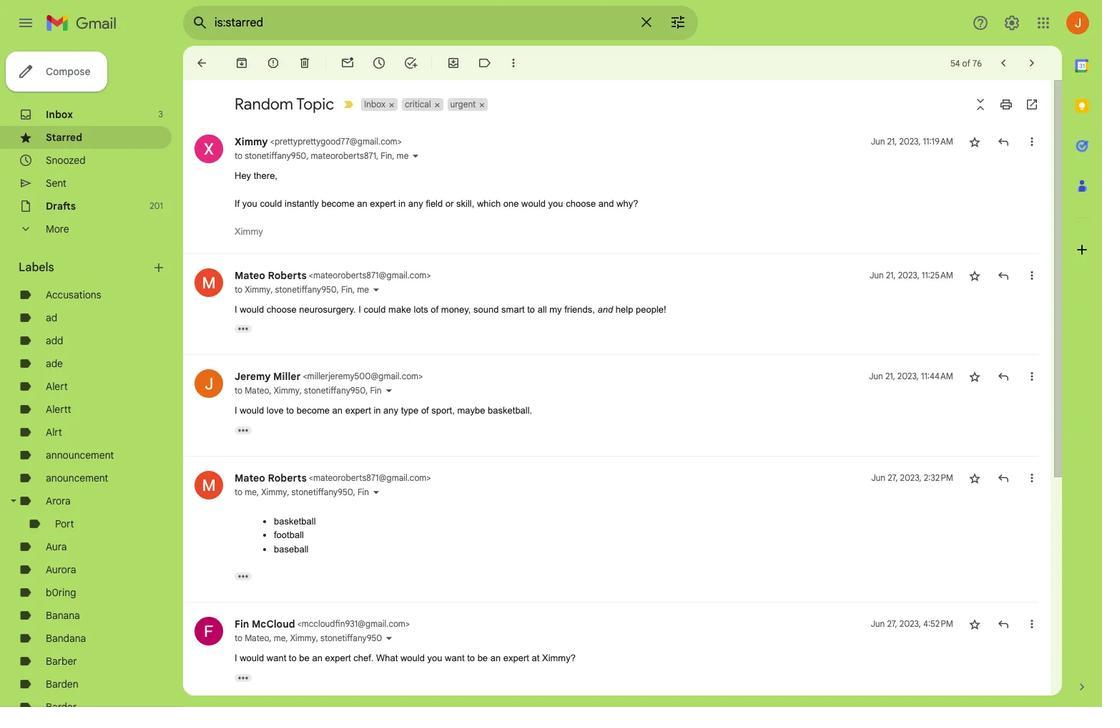 Task type: describe. For each thing, give the bounding box(es) containing it.
not starred image for jun 27, 2023, 4:52 pm
[[968, 617, 983, 631]]

basketball
[[274, 516, 316, 526]]

labels image
[[478, 56, 492, 70]]

< for to ximmy , stonetiffany950 , fin , me
[[309, 269, 313, 280]]

< inside ximmy < prettyprettygood77@gmail.com >
[[270, 136, 275, 147]]

21, for roberts
[[887, 269, 897, 280]]

bandana link
[[46, 632, 86, 645]]

smart
[[502, 304, 525, 315]]

show details image for <
[[412, 152, 420, 160]]

to mateo , me , ximmy , stonetiffany950
[[235, 633, 382, 643]]

show trimmed content image for fin
[[235, 674, 252, 682]]

54 of 76
[[951, 58, 983, 68]]

barber
[[46, 655, 77, 668]]

football
[[274, 530, 304, 540]]

ximmy cell
[[235, 135, 402, 148]]

not starred checkbox for roberts
[[968, 471, 983, 485]]

older image
[[1026, 56, 1040, 70]]

jun 27, 2023, 2:32 pm cell
[[872, 471, 954, 485]]

support image
[[973, 14, 990, 31]]

mateo up the to ximmy , stonetiffany950 , fin , me
[[235, 269, 266, 282]]

> inside ximmy < prettyprettygood77@gmail.com >
[[398, 136, 402, 147]]

list containing ximmy
[[183, 120, 1040, 707]]

in for field
[[399, 198, 406, 209]]

an left at
[[491, 653, 501, 663]]

mateo roberts cell for fin
[[235, 269, 431, 282]]

0 horizontal spatial you
[[243, 198, 258, 209]]

roberts for stonetiffany950
[[268, 269, 307, 282]]

mateo roberts < mateoroberts871@gmail.com > for fin
[[235, 269, 431, 282]]

jun 21, 2023, 11:19 am
[[872, 136, 954, 147]]

maybe
[[458, 405, 486, 416]]

would for i would want to be an expert chef. what would you want to be an expert at ximmy?
[[240, 653, 264, 663]]

2 want from the left
[[445, 653, 465, 663]]

become for instantly
[[322, 198, 355, 209]]

< for to mateo , ximmy , stonetiffany950 , fin
[[303, 371, 307, 381]]

1 want from the left
[[267, 653, 286, 663]]

not starred checkbox for miller
[[968, 369, 983, 384]]

show trimmed content image
[[235, 573, 252, 580]]

1 horizontal spatial could
[[364, 304, 386, 315]]

stonetiffany950 up 'there,'
[[245, 150, 307, 161]]

not starred image for jun 21, 2023, 11:19 am
[[968, 135, 983, 149]]

ximmy?
[[543, 653, 576, 663]]

not starred checkbox for mccloud
[[968, 617, 983, 631]]

0 vertical spatial choose
[[566, 198, 596, 209]]

alertt link
[[46, 403, 71, 416]]

jeremy miller cell
[[235, 370, 423, 383]]

i for want
[[235, 653, 237, 663]]

jun for jun 27, 2023, 4:52 pm
[[871, 618, 886, 629]]

1 be from the left
[[299, 653, 310, 663]]

would right 'what'
[[401, 653, 425, 663]]

to me , ximmy , stonetiffany950 , fin
[[235, 486, 369, 497]]

ad
[[46, 311, 57, 324]]

> for to ximmy , stonetiffany950 , fin , me
[[427, 269, 431, 280]]

0 horizontal spatial could
[[260, 198, 282, 209]]

critical
[[405, 99, 431, 110]]

2023, for 11:44 am
[[898, 371, 920, 381]]

show details image for mateo roberts
[[372, 285, 381, 294]]

add
[[46, 334, 63, 347]]

at
[[532, 653, 540, 663]]

not starred image for jun 27, 2023, 2:32 pm
[[968, 471, 983, 485]]

to mateo , ximmy , stonetiffany950 , fin
[[235, 385, 382, 396]]

11:25 am
[[922, 269, 954, 280]]

2 horizontal spatial of
[[963, 58, 971, 68]]

i would want to be an expert chef. what would you want to be an expert at ximmy?
[[235, 653, 576, 663]]

ad link
[[46, 311, 57, 324]]

alert link
[[46, 380, 68, 393]]

there,
[[254, 170, 278, 181]]

clear search image
[[633, 8, 661, 37]]

alrt link
[[46, 426, 62, 439]]

hey
[[235, 170, 251, 181]]

or
[[446, 198, 454, 209]]

barber link
[[46, 655, 77, 668]]

jun 21, 2023, 11:25 am
[[870, 269, 954, 280]]

mccloudfin931@gmail.com
[[302, 618, 406, 629]]

< for to mateo , me , ximmy , stonetiffany950
[[297, 618, 302, 629]]

inbox for inbox link
[[46, 108, 73, 121]]

2023, for 11:25 am
[[899, 269, 920, 280]]

one
[[504, 198, 519, 209]]

report spam image
[[266, 56, 281, 70]]

money,
[[441, 304, 471, 315]]

snoozed link
[[46, 154, 86, 167]]

urgent
[[451, 99, 476, 110]]

jeremy
[[235, 370, 271, 383]]

mateo up to me , ximmy , stonetiffany950 , fin
[[235, 471, 266, 484]]

2023, for 11:19 am
[[900, 136, 922, 147]]

an for could
[[357, 198, 368, 209]]

i for choose
[[235, 304, 237, 315]]

drafts link
[[46, 200, 76, 213]]

show details image for roberts
[[372, 488, 381, 496]]

what
[[376, 653, 398, 663]]

arora
[[46, 495, 71, 507]]

alrt
[[46, 426, 62, 439]]

to stonetiffany950 , mateoroberts871 , fin , me
[[235, 150, 409, 161]]

prettyprettygood77@gmail.com
[[275, 136, 398, 147]]

to ximmy , stonetiffany950 , fin , me
[[235, 284, 369, 295]]

fin mccloud cell
[[235, 618, 410, 631]]

show trimmed content image for mateo
[[235, 325, 252, 333]]

2 horizontal spatial you
[[549, 198, 564, 209]]

labels navigation
[[0, 46, 183, 707]]

archive image
[[235, 56, 249, 70]]

> for to me , ximmy , stonetiffany950 , fin
[[427, 472, 431, 483]]

stonetiffany950 up basketball at the left of page
[[292, 486, 353, 497]]

jun for jun 21, 2023, 11:44 am
[[870, 371, 884, 381]]

main menu image
[[17, 14, 34, 31]]

i would choose neurosurgery. i could make lots of money, sound smart to all my friends, and help people!
[[235, 304, 667, 315]]

27, for roberts
[[888, 472, 899, 483]]

anouncement link
[[46, 472, 108, 485]]

starred
[[46, 131, 82, 144]]

i would love to become an expert in any type of sport, maybe basketball.
[[235, 405, 535, 416]]

mateo roberts cell for stonetiffany950
[[235, 471, 431, 484]]

1 vertical spatial choose
[[267, 304, 297, 315]]

announcement link
[[46, 449, 114, 462]]

expert for type
[[345, 405, 371, 416]]

baseball
[[274, 544, 309, 554]]

any for field
[[409, 198, 424, 209]]

jun 21, 2023, 11:44 am
[[870, 371, 954, 381]]

miller
[[273, 370, 301, 383]]

3
[[159, 109, 163, 120]]

hey there,
[[235, 170, 278, 181]]

lots
[[414, 304, 429, 315]]

barden link
[[46, 678, 78, 691]]

mateo roberts < mateoroberts871@gmail.com > for stonetiffany950
[[235, 471, 431, 484]]

anouncement
[[46, 472, 108, 485]]

stonetiffany950 down mccloudfin931@gmail.com
[[321, 633, 382, 643]]

jun 27, 2023, 4:52 pm
[[871, 618, 954, 629]]

would for i would choose neurosurgery. i could make lots of money, sound smart to all my friends, and help people!
[[240, 304, 264, 315]]

accusations link
[[46, 288, 101, 301]]

bandana
[[46, 632, 86, 645]]

if
[[235, 198, 240, 209]]

add link
[[46, 334, 63, 347]]

aura
[[46, 540, 67, 553]]

11:44 am
[[922, 371, 954, 381]]

> for to mateo , me , ximmy , stonetiffany950
[[406, 618, 410, 629]]

advanced search options image
[[664, 8, 693, 37]]

compose button
[[6, 52, 108, 92]]

stonetiffany950 up neurosurgery.
[[275, 284, 337, 295]]

inbox button
[[362, 98, 387, 111]]

all
[[538, 304, 547, 315]]

mateoroberts871@gmail.com for to ximmy , stonetiffany950 , fin , me
[[313, 269, 427, 280]]

more image
[[507, 56, 521, 70]]

mateoroberts871
[[311, 150, 377, 161]]

snooze image
[[372, 56, 387, 70]]

would right one
[[522, 198, 546, 209]]

newer image
[[997, 56, 1011, 70]]

an for love
[[333, 405, 343, 416]]

aurora
[[46, 563, 76, 576]]

4:52 pm
[[924, 618, 954, 629]]



Task type: vqa. For each thing, say whether or not it's contained in the screenshot.
the leftmost be
yes



Task type: locate. For each thing, give the bounding box(es) containing it.
jeremy miller < millerjeremy500@gmail.com >
[[235, 370, 423, 383]]

ximmy
[[235, 135, 268, 148], [235, 226, 263, 237], [245, 284, 271, 295], [274, 385, 300, 396], [261, 486, 287, 497], [290, 633, 316, 643]]

in left type
[[374, 405, 381, 416]]

4 not starred image from the top
[[968, 471, 983, 485]]

accusations
[[46, 288, 101, 301]]

Not starred checkbox
[[968, 135, 983, 149], [968, 369, 983, 384], [968, 471, 983, 485], [968, 617, 983, 631]]

1 vertical spatial roberts
[[268, 471, 307, 484]]

expert left field on the top of page
[[370, 198, 396, 209]]

jun 21, 2023, 11:25 am cell
[[870, 268, 954, 282]]

1 vertical spatial in
[[374, 405, 381, 416]]

1 horizontal spatial choose
[[566, 198, 596, 209]]

show trimmed content image down jeremy
[[235, 426, 252, 434]]

3 show trimmed content image from the top
[[235, 674, 252, 682]]

be down to mateo , me , ximmy , stonetiffany950
[[299, 653, 310, 663]]

mateo roberts cell up to me , ximmy , stonetiffany950 , fin
[[235, 471, 431, 484]]

snoozed
[[46, 154, 86, 167]]

inbox link
[[46, 108, 73, 121]]

< up to mateo , ximmy , stonetiffany950 , fin
[[303, 371, 307, 381]]

2 mateo roberts cell from the top
[[235, 471, 431, 484]]

1 horizontal spatial you
[[428, 653, 443, 663]]

2 vertical spatial of
[[421, 405, 429, 416]]

0 horizontal spatial in
[[374, 405, 381, 416]]

0 vertical spatial show details image
[[412, 152, 420, 160]]

1 vertical spatial 21,
[[887, 269, 897, 280]]

not starred checkbox right 11:19 am
[[968, 135, 983, 149]]

help
[[616, 304, 634, 315]]

not starred image for jun 21, 2023, 11:25 am
[[968, 268, 983, 282]]

would down mccloud
[[240, 653, 264, 663]]

an for want
[[312, 653, 323, 663]]

1 vertical spatial show details image
[[385, 387, 393, 395]]

2 mateo roberts < mateoroberts871@gmail.com > from the top
[[235, 471, 431, 484]]

show details image
[[412, 152, 420, 160], [372, 488, 381, 496], [385, 634, 394, 643]]

sound
[[474, 304, 499, 315]]

0 vertical spatial and
[[599, 198, 614, 209]]

could down 'there,'
[[260, 198, 282, 209]]

2023, left 2:32 pm
[[901, 472, 922, 483]]

> inside fin mccloud < mccloudfin931@gmail.com >
[[406, 618, 410, 629]]

show trimmed content image down mccloud
[[235, 674, 252, 682]]

sport,
[[432, 405, 455, 416]]

< up to me , ximmy , stonetiffany950 , fin
[[309, 472, 313, 483]]

if you could instantly become an expert in any field or skill, which one would you choose and why?
[[235, 198, 641, 209]]

would for i would love to become an expert in any type of sport, maybe basketball.
[[240, 405, 264, 416]]

not starred checkbox right 11:44 am
[[968, 369, 983, 384]]

2 vertical spatial 21,
[[886, 371, 896, 381]]

topic
[[296, 94, 334, 114]]

jun left 11:44 am
[[870, 371, 884, 381]]

>
[[398, 136, 402, 147], [427, 269, 431, 280], [419, 371, 423, 381], [427, 472, 431, 483], [406, 618, 410, 629]]

2023, left 4:52 pm
[[900, 618, 922, 629]]

< inside fin mccloud < mccloudfin931@gmail.com >
[[297, 618, 302, 629]]

ade
[[46, 357, 63, 370]]

announcement
[[46, 449, 114, 462]]

<
[[270, 136, 275, 147], [309, 269, 313, 280], [303, 371, 307, 381], [309, 472, 313, 483], [297, 618, 302, 629]]

Not starred checkbox
[[968, 268, 983, 282]]

27, for mccloud
[[888, 618, 898, 629]]

0 vertical spatial in
[[399, 198, 406, 209]]

any for type
[[384, 405, 399, 416]]

critical button
[[402, 98, 433, 111]]

sent
[[46, 177, 66, 190]]

drafts
[[46, 200, 76, 213]]

1 vertical spatial and
[[598, 304, 614, 315]]

expert
[[370, 198, 396, 209], [345, 405, 371, 416], [325, 653, 351, 663], [504, 653, 530, 663]]

1 horizontal spatial want
[[445, 653, 465, 663]]

you right one
[[549, 198, 564, 209]]

4 not starred checkbox from the top
[[968, 617, 983, 631]]

gmail image
[[46, 9, 124, 37]]

choose left the "why?"
[[566, 198, 596, 209]]

i for love
[[235, 405, 237, 416]]

1 vertical spatial 27,
[[888, 618, 898, 629]]

and left the "why?"
[[599, 198, 614, 209]]

inbox down snooze image
[[364, 99, 386, 110]]

2023, left 11:25 am
[[899, 269, 920, 280]]

inbox
[[364, 99, 386, 110], [46, 108, 73, 121]]

mateoroberts871@gmail.com up the make
[[313, 269, 427, 280]]

0 vertical spatial show trimmed content image
[[235, 325, 252, 333]]

mateo roberts cell
[[235, 269, 431, 282], [235, 471, 431, 484]]

add to tasks image
[[404, 56, 418, 70]]

2 not starred checkbox from the top
[[968, 369, 983, 384]]

2 vertical spatial show details image
[[385, 634, 394, 643]]

3 not starred checkbox from the top
[[968, 471, 983, 485]]

inbox up starred link
[[46, 108, 73, 121]]

1 vertical spatial become
[[297, 405, 330, 416]]

millerjeremy500@gmail.com
[[307, 371, 419, 381]]

5 not starred image from the top
[[968, 617, 983, 631]]

and
[[599, 198, 614, 209], [598, 304, 614, 315]]

barden
[[46, 678, 78, 691]]

more
[[46, 223, 69, 235]]

jun left 11:25 am
[[870, 269, 884, 280]]

alertt
[[46, 403, 71, 416]]

0 vertical spatial of
[[963, 58, 971, 68]]

> inside jeremy miller < millerjeremy500@gmail.com >
[[419, 371, 423, 381]]

< inside jeremy miller < millerjeremy500@gmail.com >
[[303, 371, 307, 381]]

0 vertical spatial mateoroberts871@gmail.com
[[313, 269, 427, 280]]

expert for would
[[325, 653, 351, 663]]

sent link
[[46, 177, 66, 190]]

show trimmed content image for jeremy
[[235, 426, 252, 434]]

2 be from the left
[[478, 653, 488, 663]]

become for to
[[297, 405, 330, 416]]

expert down millerjeremy500@gmail.com
[[345, 405, 371, 416]]

not starred image
[[968, 135, 983, 149], [968, 268, 983, 282], [968, 369, 983, 384], [968, 471, 983, 485], [968, 617, 983, 631]]

0 horizontal spatial any
[[384, 405, 399, 416]]

2023, inside cell
[[900, 618, 922, 629]]

1 vertical spatial mateoroberts871@gmail.com
[[313, 472, 427, 483]]

0 vertical spatial roberts
[[268, 269, 307, 282]]

show details image for jeremy miller
[[385, 387, 393, 395]]

skill,
[[457, 198, 475, 209]]

mateoroberts871@gmail.com
[[313, 269, 427, 280], [313, 472, 427, 483]]

of right lots on the top left of the page
[[431, 304, 439, 315]]

1 vertical spatial of
[[431, 304, 439, 315]]

why?
[[617, 198, 639, 209]]

0 vertical spatial show details image
[[372, 285, 381, 294]]

random
[[235, 94, 293, 114]]

could
[[260, 198, 282, 209], [364, 304, 386, 315]]

in left field on the top of page
[[399, 198, 406, 209]]

roberts for ximmy
[[268, 471, 307, 484]]

become right instantly
[[322, 198, 355, 209]]

which
[[477, 198, 501, 209]]

any left type
[[384, 405, 399, 416]]

< up 'there,'
[[270, 136, 275, 147]]

roberts up to me , ximmy , stonetiffany950 , fin
[[268, 471, 307, 484]]

want right 'what'
[[445, 653, 465, 663]]

27, inside "jun 27, 2023, 2:32 pm" cell
[[888, 472, 899, 483]]

ximmy < prettyprettygood77@gmail.com >
[[235, 135, 402, 148]]

jun 27, 2023, 4:52 pm cell
[[871, 617, 954, 631]]

you right if
[[243, 198, 258, 209]]

search mail image
[[188, 10, 213, 36]]

neurosurgery.
[[299, 304, 356, 315]]

not starred checkbox right 2:32 pm
[[968, 471, 983, 485]]

0 vertical spatial mateo roberts cell
[[235, 269, 431, 282]]

0 vertical spatial mateo roberts < mateoroberts871@gmail.com >
[[235, 269, 431, 282]]

201
[[150, 200, 163, 211]]

2 not starred image from the top
[[968, 268, 983, 282]]

jun left 2:32 pm
[[872, 472, 886, 483]]

stonetiffany950 down the jeremy miller cell
[[304, 385, 366, 396]]

not starred image right 2:32 pm
[[968, 471, 983, 485]]

not starred image right 11:19 am
[[968, 135, 983, 149]]

0 vertical spatial 21,
[[888, 136, 898, 147]]

move to inbox image
[[447, 56, 461, 70]]

in
[[399, 198, 406, 209], [374, 405, 381, 416]]

mateoroberts871@gmail.com for to me , ximmy , stonetiffany950 , fin
[[313, 472, 427, 483]]

b0ring link
[[46, 586, 76, 599]]

2 vertical spatial show trimmed content image
[[235, 674, 252, 682]]

0 horizontal spatial of
[[421, 405, 429, 416]]

21, for miller
[[886, 371, 896, 381]]

jun 21, 2023, 11:44 am cell
[[870, 369, 954, 384]]

basketball.
[[488, 405, 533, 416]]

port
[[55, 517, 74, 530]]

1 horizontal spatial inbox
[[364, 99, 386, 110]]

inbox inside button
[[364, 99, 386, 110]]

1 horizontal spatial show details image
[[385, 387, 393, 395]]

1 vertical spatial mateo roberts cell
[[235, 471, 431, 484]]

an down to mateo , me , ximmy , stonetiffany950
[[312, 653, 323, 663]]

jun inside cell
[[871, 618, 886, 629]]

random topic
[[235, 94, 334, 114]]

2023, left 11:19 am
[[900, 136, 922, 147]]

labels heading
[[19, 261, 152, 275]]

type
[[401, 405, 419, 416]]

me
[[397, 150, 409, 161], [357, 284, 369, 295], [245, 486, 257, 497], [274, 633, 286, 643]]

choose down the to ximmy , stonetiffany950 , fin , me
[[267, 304, 297, 315]]

jun left 11:19 am
[[872, 136, 886, 147]]

friends,
[[565, 304, 595, 315]]

an down "mateoroberts871" at the top of page
[[357, 198, 368, 209]]

1 not starred image from the top
[[968, 135, 983, 149]]

show details image
[[372, 285, 381, 294], [385, 387, 393, 395]]

settings image
[[1004, 14, 1021, 31]]

1 vertical spatial show trimmed content image
[[235, 426, 252, 434]]

back to starred image
[[195, 56, 209, 70]]

want down mccloud
[[267, 653, 286, 663]]

you right 'what'
[[428, 653, 443, 663]]

would left love
[[240, 405, 264, 416]]

None search field
[[183, 6, 699, 40]]

mateo roberts < mateoroberts871@gmail.com > up to me , ximmy , stonetiffany950 , fin
[[235, 471, 431, 484]]

expert left at
[[504, 653, 530, 663]]

2 mateoroberts871@gmail.com from the top
[[313, 472, 427, 483]]

of
[[963, 58, 971, 68], [431, 304, 439, 315], [421, 405, 429, 416]]

and left help
[[598, 304, 614, 315]]

0 vertical spatial 27,
[[888, 472, 899, 483]]

not starred image right 4:52 pm
[[968, 617, 983, 631]]

0 horizontal spatial show details image
[[372, 488, 381, 496]]

21, left 11:19 am
[[888, 136, 898, 147]]

of left 76
[[963, 58, 971, 68]]

expert left chef.
[[325, 653, 351, 663]]

inbox inside labels navigation
[[46, 108, 73, 121]]

an down the jeremy miller cell
[[333, 405, 343, 416]]

2023, for 2:32 pm
[[901, 472, 922, 483]]

would down the to ximmy , stonetiffany950 , fin , me
[[240, 304, 264, 315]]

become down to mateo , ximmy , stonetiffany950 , fin
[[297, 405, 330, 416]]

show trimmed content image
[[235, 325, 252, 333], [235, 426, 252, 434], [235, 674, 252, 682]]

show trimmed content image up jeremy
[[235, 325, 252, 333]]

27,
[[888, 472, 899, 483], [888, 618, 898, 629]]

make
[[389, 304, 411, 315]]

be left at
[[478, 653, 488, 663]]

,
[[307, 150, 309, 161], [377, 150, 379, 161], [393, 150, 395, 161], [271, 284, 273, 295], [337, 284, 339, 295], [353, 284, 355, 295], [270, 385, 272, 396], [300, 385, 302, 396], [366, 385, 368, 396], [257, 486, 259, 497], [287, 486, 290, 497], [353, 486, 356, 497], [270, 633, 272, 643], [286, 633, 288, 643], [316, 633, 319, 643]]

1 horizontal spatial be
[[478, 653, 488, 663]]

1 horizontal spatial of
[[431, 304, 439, 315]]

0 vertical spatial could
[[260, 198, 282, 209]]

0 horizontal spatial show details image
[[372, 285, 381, 294]]

0 horizontal spatial want
[[267, 653, 286, 663]]

27, left 2:32 pm
[[888, 472, 899, 483]]

chef.
[[354, 653, 374, 663]]

roberts up the to ximmy , stonetiffany950 , fin , me
[[268, 269, 307, 282]]

arora link
[[46, 495, 71, 507]]

jun 27, 2023, 2:32 pm
[[872, 472, 954, 483]]

not starred checkbox for <
[[968, 135, 983, 149]]

jun 21, 2023, 11:19 am cell
[[872, 135, 954, 149]]

jun for jun 21, 2023, 11:25 am
[[870, 269, 884, 280]]

< up to mateo , me , ximmy , stonetiffany950
[[297, 618, 302, 629]]

1 horizontal spatial in
[[399, 198, 406, 209]]

0 horizontal spatial inbox
[[46, 108, 73, 121]]

0 horizontal spatial choose
[[267, 304, 297, 315]]

jun left 4:52 pm
[[871, 618, 886, 629]]

1 horizontal spatial any
[[409, 198, 424, 209]]

of right type
[[421, 405, 429, 416]]

1 mateoroberts871@gmail.com from the top
[[313, 269, 427, 280]]

2 horizontal spatial show details image
[[412, 152, 420, 160]]

list
[[183, 120, 1040, 707]]

would
[[522, 198, 546, 209], [240, 304, 264, 315], [240, 405, 264, 416], [240, 653, 264, 663], [401, 653, 425, 663]]

show details image for mccloud
[[385, 634, 394, 643]]

not starred image right 11:44 am
[[968, 369, 983, 384]]

21, for <
[[888, 136, 898, 147]]

starred link
[[46, 131, 82, 144]]

< for to me , ximmy , stonetiffany950 , fin
[[309, 472, 313, 483]]

not starred image for jun 21, 2023, 11:44 am
[[968, 369, 983, 384]]

2 roberts from the top
[[268, 471, 307, 484]]

1 show trimmed content image from the top
[[235, 325, 252, 333]]

aura link
[[46, 540, 67, 553]]

an
[[357, 198, 368, 209], [333, 405, 343, 416], [312, 653, 323, 663], [491, 653, 501, 663]]

mateo roberts cell up the to ximmy , stonetiffany950 , fin , me
[[235, 269, 431, 282]]

not starred checkbox right 4:52 pm
[[968, 617, 983, 631]]

love
[[267, 405, 284, 416]]

27, left 4:52 pm
[[888, 618, 898, 629]]

want
[[267, 653, 286, 663], [445, 653, 465, 663]]

2 show trimmed content image from the top
[[235, 426, 252, 434]]

Search mail text field
[[215, 16, 630, 30]]

1 horizontal spatial show details image
[[385, 634, 394, 643]]

choose
[[566, 198, 596, 209], [267, 304, 297, 315]]

27, inside jun 27, 2023, 4:52 pm cell
[[888, 618, 898, 629]]

more button
[[0, 218, 172, 240]]

basketball football baseball
[[274, 516, 316, 554]]

2023, for 4:52 pm
[[900, 618, 922, 629]]

jun for jun 27, 2023, 2:32 pm
[[872, 472, 886, 483]]

port link
[[55, 517, 74, 530]]

delete image
[[298, 56, 312, 70]]

2023, left 11:44 am
[[898, 371, 920, 381]]

mateo roberts < mateoroberts871@gmail.com > up the to ximmy , stonetiffany950 , fin , me
[[235, 269, 431, 282]]

my
[[550, 304, 562, 315]]

1 not starred checkbox from the top
[[968, 135, 983, 149]]

1 vertical spatial show details image
[[372, 488, 381, 496]]

0 vertical spatial any
[[409, 198, 424, 209]]

mateoroberts871@gmail.com down i would love to become an expert in any type of sport, maybe basketball.
[[313, 472, 427, 483]]

mateo down mccloud
[[245, 633, 270, 643]]

1 vertical spatial mateo roberts < mateoroberts871@gmail.com >
[[235, 471, 431, 484]]

21, left 11:25 am
[[887, 269, 897, 280]]

1 mateo roberts < mateoroberts871@gmail.com > from the top
[[235, 269, 431, 282]]

any
[[409, 198, 424, 209], [384, 405, 399, 416]]

aurora link
[[46, 563, 76, 576]]

1 mateo roberts cell from the top
[[235, 269, 431, 282]]

any left field on the top of page
[[409, 198, 424, 209]]

76
[[973, 58, 983, 68]]

jun
[[872, 136, 886, 147], [870, 269, 884, 280], [870, 371, 884, 381], [872, 472, 886, 483], [871, 618, 886, 629]]

instantly
[[285, 198, 319, 209]]

0 vertical spatial become
[[322, 198, 355, 209]]

1 vertical spatial any
[[384, 405, 399, 416]]

could left the make
[[364, 304, 386, 315]]

1 vertical spatial could
[[364, 304, 386, 315]]

not starred image right 11:25 am
[[968, 268, 983, 282]]

banana link
[[46, 609, 80, 622]]

alert
[[46, 380, 68, 393]]

jun for jun 21, 2023, 11:19 am
[[872, 136, 886, 147]]

in for type
[[374, 405, 381, 416]]

3 not starred image from the top
[[968, 369, 983, 384]]

mateo down jeremy
[[245, 385, 270, 396]]

expert for field
[[370, 198, 396, 209]]

compose
[[46, 65, 91, 78]]

0 horizontal spatial be
[[299, 653, 310, 663]]

1 roberts from the top
[[268, 269, 307, 282]]

inbox for inbox button
[[364, 99, 386, 110]]

21, left 11:44 am
[[886, 371, 896, 381]]

tab list
[[1063, 46, 1103, 656]]

> for to mateo , ximmy , stonetiffany950 , fin
[[419, 371, 423, 381]]

< up the to ximmy , stonetiffany950 , fin , me
[[309, 269, 313, 280]]



